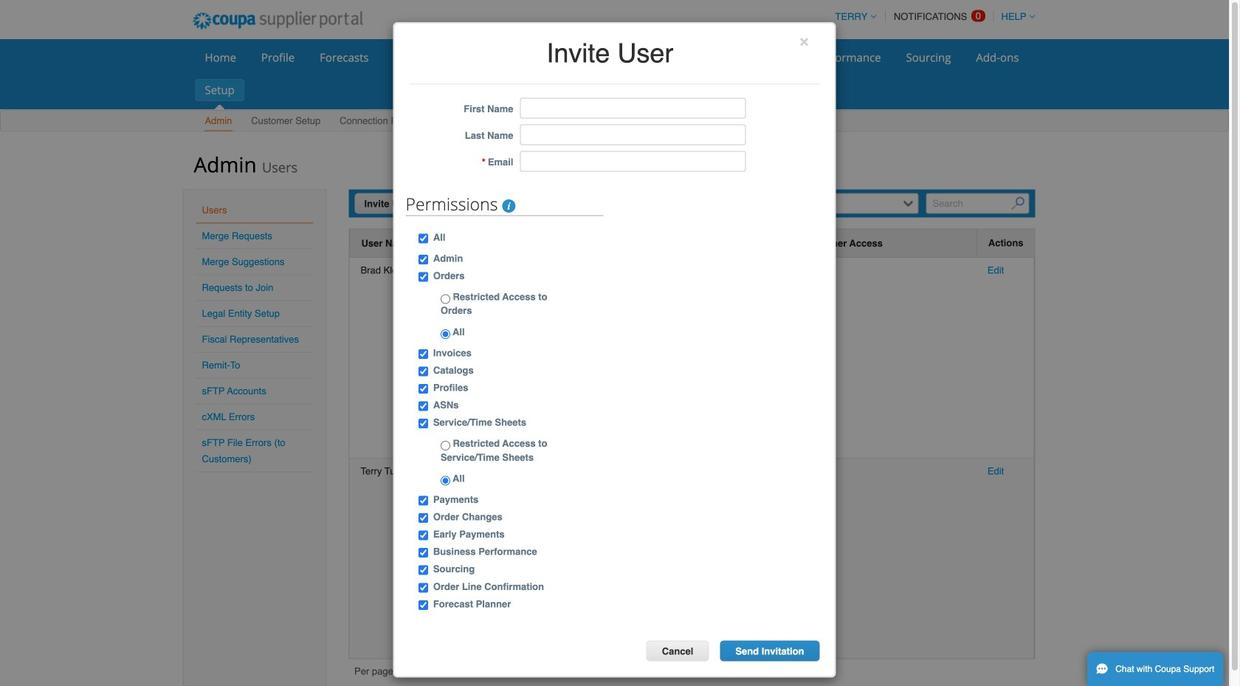 Task type: describe. For each thing, give the bounding box(es) containing it.
Search text field
[[927, 193, 1030, 214]]

info image
[[503, 199, 516, 213]]

coupa supplier portal image
[[183, 2, 373, 39]]



Task type: vqa. For each thing, say whether or not it's contained in the screenshot.
search image
yes



Task type: locate. For each thing, give the bounding box(es) containing it.
None checkbox
[[419, 255, 428, 264], [419, 349, 428, 359], [419, 367, 428, 376], [419, 419, 428, 428], [419, 496, 428, 505], [419, 531, 428, 540], [419, 548, 428, 558], [419, 583, 428, 593], [419, 255, 428, 264], [419, 349, 428, 359], [419, 367, 428, 376], [419, 419, 428, 428], [419, 496, 428, 505], [419, 531, 428, 540], [419, 548, 428, 558], [419, 583, 428, 593]]

navigation
[[355, 665, 454, 681]]

None checkbox
[[419, 234, 428, 243], [419, 272, 428, 282], [419, 384, 428, 394], [419, 401, 428, 411], [419, 513, 428, 523], [419, 566, 428, 575], [419, 600, 428, 610], [419, 234, 428, 243], [419, 272, 428, 282], [419, 384, 428, 394], [419, 401, 428, 411], [419, 513, 428, 523], [419, 566, 428, 575], [419, 600, 428, 610]]

None radio
[[441, 329, 450, 339], [441, 441, 450, 451], [441, 476, 450, 486], [441, 329, 450, 339], [441, 441, 450, 451], [441, 476, 450, 486]]

None radio
[[441, 294, 450, 304]]

None text field
[[520, 98, 746, 118], [520, 124, 746, 145], [520, 151, 746, 172], [520, 98, 746, 118], [520, 124, 746, 145], [520, 151, 746, 172]]

search image
[[1012, 197, 1025, 210]]



